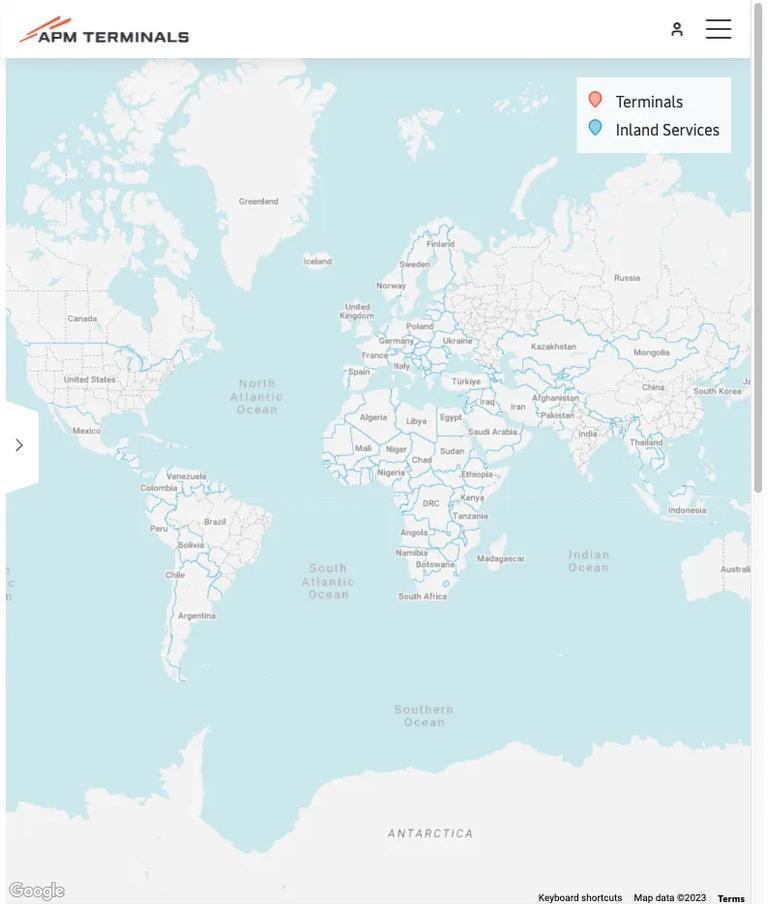 Task type: vqa. For each thing, say whether or not it's contained in the screenshot.
bottom We
no



Task type: locate. For each thing, give the bounding box(es) containing it.
services
[[664, 119, 720, 139]]

inland services
[[617, 119, 720, 139]]

©2023
[[678, 892, 707, 904]]

keyboard
[[539, 892, 580, 904]]

keyboard shortcuts button
[[539, 891, 623, 904]]

data
[[656, 892, 675, 904]]

map
[[635, 892, 654, 904]]

terms
[[719, 891, 746, 904]]

keyboard shortcuts
[[539, 892, 623, 904]]



Task type: describe. For each thing, give the bounding box(es) containing it.
inland
[[617, 119, 660, 139]]

map region
[[0, 3, 766, 904]]

google image
[[5, 879, 69, 904]]

map data ©2023
[[635, 892, 707, 904]]

terminals
[[617, 91, 684, 111]]

terms link
[[719, 891, 746, 904]]

shortcuts
[[582, 892, 623, 904]]



